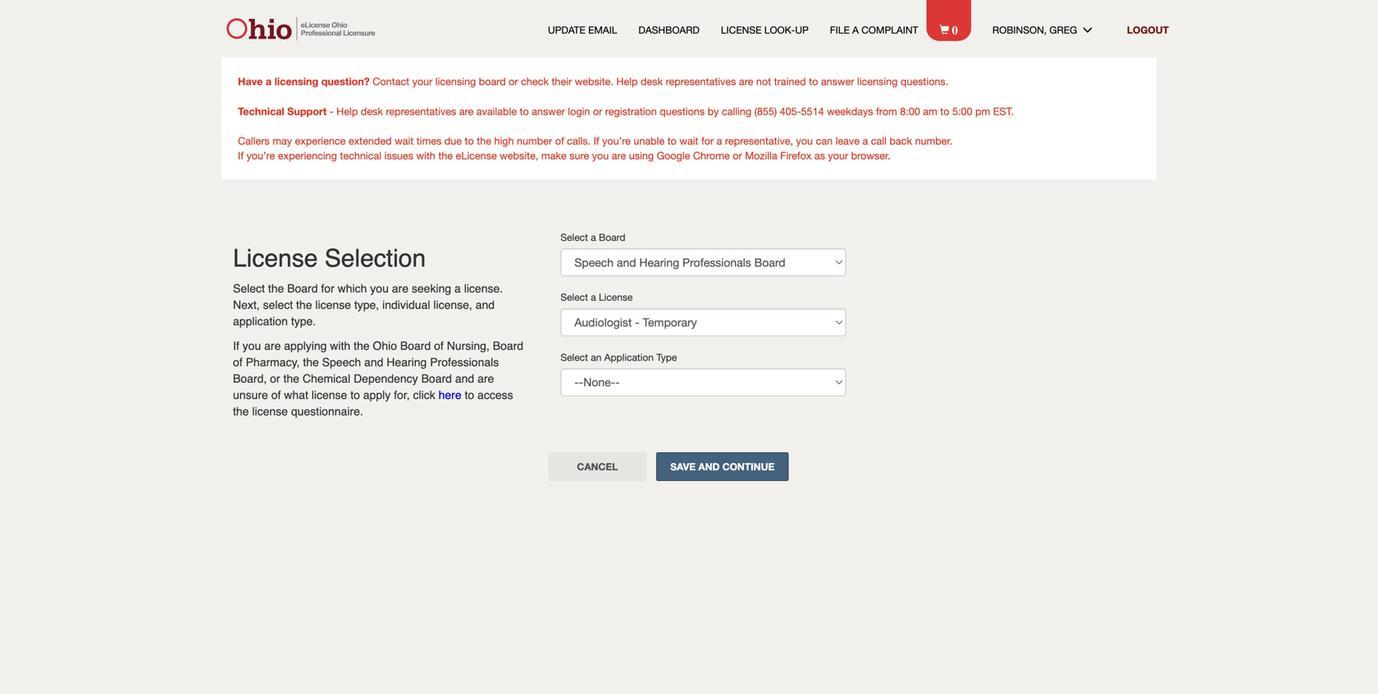 Task type: vqa. For each thing, say whether or not it's contained in the screenshot.
the Chemical Dependency Professionals Board
no



Task type: locate. For each thing, give the bounding box(es) containing it.
1 vertical spatial representatives
[[386, 105, 456, 117]]

to right available
[[520, 105, 529, 117]]

0 horizontal spatial answer
[[532, 105, 565, 117]]

by
[[708, 105, 719, 117]]

the up elicense
[[477, 135, 491, 147]]

wait up google
[[680, 135, 699, 147]]

select an application type
[[561, 352, 677, 363]]

an
[[591, 352, 602, 363]]

for
[[701, 135, 714, 147], [321, 282, 335, 295]]

you're down callers
[[247, 150, 275, 162]]

questions
[[660, 105, 705, 117]]

1 vertical spatial help
[[337, 105, 358, 117]]

select down the select a board
[[561, 292, 588, 303]]

0 horizontal spatial your
[[412, 75, 433, 87]]

1 horizontal spatial you're
[[602, 135, 631, 147]]

what
[[284, 389, 308, 402]]

technical
[[340, 150, 382, 162]]

representative,
[[725, 135, 793, 147]]

individual
[[382, 299, 430, 312]]

applying
[[284, 340, 327, 353]]

greg
[[1050, 24, 1077, 36]]

support
[[287, 105, 327, 117]]

0 link
[[940, 21, 971, 37]]

or
[[509, 75, 518, 87], [593, 105, 602, 117], [733, 150, 742, 162], [270, 372, 280, 386]]

robinson, greg link
[[993, 23, 1106, 37]]

using
[[629, 150, 654, 162]]

with up 'speech'
[[330, 340, 351, 353]]

a right file
[[853, 24, 859, 36]]

to right here link
[[465, 389, 474, 402]]

your inside callers may experience extended wait times due to the high number of calls. if you're unable to wait for a representative, you can leave a call back number. if you're experiencing technical issues with the elicense website, make sure you are using google chrome or mozilla firefox as your browser.
[[828, 150, 849, 162]]

1 horizontal spatial your
[[828, 150, 849, 162]]

are up pharmacy,
[[264, 340, 281, 353]]

a down the select a board
[[591, 292, 596, 303]]

answer
[[821, 75, 854, 87], [532, 105, 565, 117]]

None button
[[548, 453, 647, 482], [657, 453, 789, 482], [548, 453, 647, 482], [657, 453, 789, 482]]

0 horizontal spatial for
[[321, 282, 335, 295]]

license left look-
[[721, 24, 762, 36]]

or inside callers may experience extended wait times due to the high number of calls. if you're unable to wait for a representative, you can leave a call back number. if you're experiencing technical issues with the elicense website, make sure you are using google chrome or mozilla firefox as your browser.
[[733, 150, 742, 162]]

website.
[[575, 75, 614, 87]]

desk up registration
[[641, 75, 663, 87]]

0 vertical spatial license
[[315, 299, 351, 312]]

1 vertical spatial license
[[233, 245, 318, 273]]

are left not
[[739, 75, 754, 87]]

if you are applying with the ohio board of nursing, board of pharmacy, the speech and hearing professionals board, or the chemical dependency board and are unsure of what license to apply for, click
[[233, 340, 524, 402]]

and down license.
[[476, 299, 495, 312]]

0 vertical spatial for
[[701, 135, 714, 147]]

you up type,
[[370, 282, 389, 295]]

update email link
[[548, 23, 617, 37]]

help
[[616, 75, 638, 87], [337, 105, 358, 117]]

or right login
[[593, 105, 602, 117]]

help right -
[[337, 105, 358, 117]]

select up select a license
[[561, 232, 588, 243]]

1 vertical spatial with
[[330, 340, 351, 353]]

or right board
[[509, 75, 518, 87]]

desk inside technical support - help desk representatives are available to answer login or registration questions by calling (855) 405-5514 weekdays from 8:00 am to 5:00 pm est.
[[361, 105, 383, 117]]

2 vertical spatial and
[[455, 372, 474, 386]]

answer up weekdays
[[821, 75, 854, 87]]

to left apply
[[350, 389, 360, 402]]

not
[[756, 75, 771, 87]]

to up google
[[668, 135, 677, 147]]

select up next, on the top left of the page
[[233, 282, 265, 295]]

times
[[417, 135, 442, 147]]

licensing up from
[[857, 75, 898, 87]]

board,
[[233, 372, 267, 386]]

technical support - help desk representatives are available to answer login or registration questions by calling (855) 405-5514 weekdays from 8:00 am to 5:00 pm est.
[[238, 105, 1014, 117]]

next,
[[233, 299, 260, 312]]

license for license selection
[[233, 245, 318, 273]]

your
[[412, 75, 433, 87], [828, 150, 849, 162]]

license inside "license look-up" link
[[721, 24, 762, 36]]

0 vertical spatial with
[[416, 150, 436, 162]]

for inside callers may experience extended wait times due to the high number of calls. if you're unable to wait for a representative, you can leave a call back number. if you're experiencing technical issues with the elicense website, make sure you are using google chrome or mozilla firefox as your browser.
[[701, 135, 714, 147]]

license up 'questionnaire.'
[[312, 389, 347, 402]]

a inside "select the board for which you are seeking a license. next, select the license type, individual license, and application type."
[[455, 282, 461, 295]]

you down application
[[243, 340, 261, 353]]

are left using
[[612, 150, 626, 162]]

license inside to access the license questionnaire.
[[252, 405, 288, 418]]

due
[[445, 135, 462, 147]]

1 vertical spatial desk
[[361, 105, 383, 117]]

2 vertical spatial if
[[233, 340, 239, 353]]

you up the firefox
[[796, 135, 813, 147]]

the up what
[[283, 372, 299, 386]]

if down callers
[[238, 150, 244, 162]]

2 vertical spatial license
[[599, 292, 633, 303]]

select left an
[[561, 352, 588, 363]]

call
[[871, 135, 887, 147]]

select a license
[[561, 292, 633, 303]]

from
[[876, 105, 897, 117]]

the up the select
[[268, 282, 284, 295]]

the up type.
[[296, 299, 312, 312]]

if down application
[[233, 340, 239, 353]]

0 horizontal spatial representatives
[[386, 105, 456, 117]]

a up license,
[[455, 282, 461, 295]]

you're
[[602, 135, 631, 147], [247, 150, 275, 162]]

licensing left board
[[436, 75, 476, 87]]

of
[[555, 135, 564, 147], [434, 340, 444, 353], [233, 356, 243, 369], [271, 389, 281, 402]]

representatives
[[666, 75, 736, 87], [386, 105, 456, 117]]

are inside have a licensing question? contact your licensing board or check their website. help desk representatives are not trained to answer licensing questions.
[[739, 75, 754, 87]]

0 horizontal spatial with
[[330, 340, 351, 353]]

0 horizontal spatial and
[[364, 356, 384, 369]]

representatives inside technical support - help desk representatives are available to answer login or registration questions by calling (855) 405-5514 weekdays from 8:00 am to 5:00 pm est.
[[386, 105, 456, 117]]

0 horizontal spatial desk
[[361, 105, 383, 117]]

apply
[[363, 389, 391, 402]]

license up select an application type
[[599, 292, 633, 303]]

to inside if you are applying with the ohio board of nursing, board of pharmacy, the speech and hearing professionals board, or the chemical dependency board and are unsure of what license to apply for, click
[[350, 389, 360, 402]]

and
[[476, 299, 495, 312], [364, 356, 384, 369], [455, 372, 474, 386]]

desk up extended
[[361, 105, 383, 117]]

are inside callers may experience extended wait times due to the high number of calls. if you're unable to wait for a representative, you can leave a call back number. if you're experiencing technical issues with the elicense website, make sure you are using google chrome or mozilla firefox as your browser.
[[612, 150, 626, 162]]

1 horizontal spatial help
[[616, 75, 638, 87]]

1 vertical spatial and
[[364, 356, 384, 369]]

1 horizontal spatial license
[[599, 292, 633, 303]]

google
[[657, 150, 690, 162]]

update
[[548, 24, 586, 36]]

have
[[238, 75, 263, 87]]

1 vertical spatial your
[[828, 150, 849, 162]]

experiencing
[[278, 150, 337, 162]]

1 vertical spatial if
[[238, 150, 244, 162]]

0 vertical spatial you're
[[602, 135, 631, 147]]

are up access
[[478, 372, 494, 386]]

your inside have a licensing question? contact your licensing board or check their website. help desk representatives are not trained to answer licensing questions.
[[412, 75, 433, 87]]

1 horizontal spatial wait
[[680, 135, 699, 147]]

0 horizontal spatial wait
[[395, 135, 414, 147]]

elicense ohio professional licensure image
[[221, 16, 385, 41]]

questions.
[[901, 75, 949, 87]]

0 horizontal spatial licensing
[[275, 75, 319, 87]]

license look-up
[[721, 24, 809, 36]]

help up technical support - help desk representatives are available to answer login or registration questions by calling (855) 405-5514 weekdays from 8:00 am to 5:00 pm est.
[[616, 75, 638, 87]]

and down ohio
[[364, 356, 384, 369]]

select for select an application type
[[561, 352, 588, 363]]

0 vertical spatial your
[[412, 75, 433, 87]]

0 vertical spatial help
[[616, 75, 638, 87]]

2 horizontal spatial and
[[476, 299, 495, 312]]

0 horizontal spatial you're
[[247, 150, 275, 162]]

board up the select
[[287, 282, 318, 295]]

for left which
[[321, 282, 335, 295]]

answer left login
[[532, 105, 565, 117]]

or left mozilla
[[733, 150, 742, 162]]

licensing up support
[[275, 75, 319, 87]]

if right calls.
[[594, 135, 599, 147]]

1 horizontal spatial answer
[[821, 75, 854, 87]]

license inside if you are applying with the ohio board of nursing, board of pharmacy, the speech and hearing professionals board, or the chemical dependency board and are unsure of what license to apply for, click
[[312, 389, 347, 402]]

with down 'times' on the top of the page
[[416, 150, 436, 162]]

are up "individual"
[[392, 282, 409, 295]]

am
[[923, 105, 938, 117]]

1 vertical spatial for
[[321, 282, 335, 295]]

0 vertical spatial desk
[[641, 75, 663, 87]]

or down pharmacy,
[[270, 372, 280, 386]]

license down which
[[315, 299, 351, 312]]

and down professionals
[[455, 372, 474, 386]]

1 horizontal spatial desk
[[641, 75, 663, 87]]

contact
[[373, 75, 409, 87]]

to right am
[[940, 105, 950, 117]]

0 vertical spatial representatives
[[666, 75, 736, 87]]

type
[[657, 352, 677, 363]]

or inside technical support - help desk representatives are available to answer login or registration questions by calling (855) 405-5514 weekdays from 8:00 am to 5:00 pm est.
[[593, 105, 602, 117]]

if inside if you are applying with the ohio board of nursing, board of pharmacy, the speech and hearing professionals board, or the chemical dependency board and are unsure of what license to apply for, click
[[233, 340, 239, 353]]

of up "make"
[[555, 135, 564, 147]]

select for select a board
[[561, 232, 588, 243]]

license down "unsure"
[[252, 405, 288, 418]]

of left nursing,
[[434, 340, 444, 353]]

select
[[561, 232, 588, 243], [233, 282, 265, 295], [561, 292, 588, 303], [561, 352, 588, 363]]

are left available
[[459, 105, 474, 117]]

representatives up 'times' on the top of the page
[[386, 105, 456, 117]]

unsure
[[233, 389, 268, 402]]

pharmacy,
[[246, 356, 300, 369]]

board up select a license
[[599, 232, 626, 243]]

0 vertical spatial and
[[476, 299, 495, 312]]

file a complaint link
[[830, 23, 918, 37]]

1 horizontal spatial for
[[701, 135, 714, 147]]

you're up using
[[602, 135, 631, 147]]

1 horizontal spatial with
[[416, 150, 436, 162]]

complaint
[[862, 24, 918, 36]]

1 vertical spatial license
[[312, 389, 347, 402]]

the down "unsure"
[[233, 405, 249, 418]]

board right nursing,
[[493, 340, 524, 353]]

which
[[338, 282, 367, 295]]

wait up the issues
[[395, 135, 414, 147]]

with inside if you are applying with the ohio board of nursing, board of pharmacy, the speech and hearing professionals board, or the chemical dependency board and are unsure of what license to apply for, click
[[330, 340, 351, 353]]

help inside have a licensing question? contact your licensing board or check their website. help desk representatives are not trained to answer licensing questions.
[[616, 75, 638, 87]]

hearing
[[387, 356, 427, 369]]

1 vertical spatial answer
[[532, 105, 565, 117]]

license
[[315, 299, 351, 312], [312, 389, 347, 402], [252, 405, 288, 418]]

license
[[721, 24, 762, 36], [233, 245, 318, 273], [599, 292, 633, 303]]

1 horizontal spatial representatives
[[666, 75, 736, 87]]

you inside if you are applying with the ohio board of nursing, board of pharmacy, the speech and hearing professionals board, or the chemical dependency board and are unsure of what license to apply for, click
[[243, 340, 261, 353]]

0 horizontal spatial license
[[233, 245, 318, 273]]

click
[[413, 389, 435, 402]]

est.
[[993, 105, 1014, 117]]

license up the select
[[233, 245, 318, 273]]

firefox
[[780, 150, 812, 162]]

for up chrome
[[701, 135, 714, 147]]

to right trained
[[809, 75, 818, 87]]

0 vertical spatial answer
[[821, 75, 854, 87]]

0 horizontal spatial help
[[337, 105, 358, 117]]

licensing
[[275, 75, 319, 87], [436, 75, 476, 87], [857, 75, 898, 87]]

can
[[816, 135, 833, 147]]

trained
[[774, 75, 806, 87]]

select inside "select the board for which you are seeking a license. next, select the license type, individual license, and application type."
[[233, 282, 265, 295]]

representatives up by
[[666, 75, 736, 87]]

a up select a license
[[591, 232, 596, 243]]

logout link
[[1127, 24, 1169, 36]]

if
[[594, 135, 599, 147], [238, 150, 244, 162], [233, 340, 239, 353]]

your down leave
[[828, 150, 849, 162]]

board inside "select the board for which you are seeking a license. next, select the license type, individual license, and application type."
[[287, 282, 318, 295]]

1 horizontal spatial and
[[455, 372, 474, 386]]

0 vertical spatial license
[[721, 24, 762, 36]]

as
[[815, 150, 825, 162]]

2 vertical spatial license
[[252, 405, 288, 418]]

select for select a license
[[561, 292, 588, 303]]

and inside "select the board for which you are seeking a license. next, select the license type, individual license, and application type."
[[476, 299, 495, 312]]

are
[[739, 75, 754, 87], [459, 105, 474, 117], [612, 150, 626, 162], [392, 282, 409, 295], [264, 340, 281, 353], [478, 372, 494, 386]]

dashboard link
[[639, 23, 700, 37]]

2 horizontal spatial license
[[721, 24, 762, 36]]

desk
[[641, 75, 663, 87], [361, 105, 383, 117]]

to right due
[[465, 135, 474, 147]]

your right contact
[[412, 75, 433, 87]]



Task type: describe. For each thing, give the bounding box(es) containing it.
the down applying
[[303, 356, 319, 369]]

are inside technical support - help desk representatives are available to answer login or registration questions by calling (855) 405-5514 weekdays from 8:00 am to 5:00 pm est.
[[459, 105, 474, 117]]

seeking
[[412, 282, 451, 295]]

or inside if you are applying with the ohio board of nursing, board of pharmacy, the speech and hearing professionals board, or the chemical dependency board and are unsure of what license to apply for, click
[[270, 372, 280, 386]]

license,
[[433, 299, 472, 312]]

to inside to access the license questionnaire.
[[465, 389, 474, 402]]

update email
[[548, 24, 617, 36]]

desk inside have a licensing question? contact your licensing board or check their website. help desk representatives are not trained to answer licensing questions.
[[641, 75, 663, 87]]

callers
[[238, 135, 270, 147]]

the inside to access the license questionnaire.
[[233, 405, 249, 418]]

5:00
[[953, 105, 973, 117]]

robinson, greg
[[993, 24, 1083, 36]]

-
[[330, 105, 334, 117]]

file
[[830, 24, 850, 36]]

405-
[[780, 105, 801, 117]]

leave
[[836, 135, 860, 147]]

2 horizontal spatial licensing
[[857, 75, 898, 87]]

a right have
[[266, 75, 272, 87]]

chemical
[[303, 372, 350, 386]]

a up chrome
[[717, 135, 722, 147]]

license for license look-up
[[721, 24, 762, 36]]

unable
[[634, 135, 665, 147]]

of up board,
[[233, 356, 243, 369]]

representatives inside have a licensing question? contact your licensing board or check their website. help desk representatives are not trained to answer licensing questions.
[[666, 75, 736, 87]]

2 wait from the left
[[680, 135, 699, 147]]

or inside have a licensing question? contact your licensing board or check their website. help desk representatives are not trained to answer licensing questions.
[[509, 75, 518, 87]]

of left what
[[271, 389, 281, 402]]

pm
[[976, 105, 990, 117]]

up
[[795, 24, 809, 36]]

sure
[[570, 150, 589, 162]]

email
[[588, 24, 617, 36]]

professionals
[[430, 356, 499, 369]]

license inside "select the board for which you are seeking a license. next, select the license type, individual license, and application type."
[[315, 299, 351, 312]]

speech
[[322, 356, 361, 369]]

1 horizontal spatial licensing
[[436, 75, 476, 87]]

license.
[[464, 282, 503, 295]]

chrome
[[693, 150, 730, 162]]

ohio
[[373, 340, 397, 353]]

elicense
[[456, 150, 497, 162]]

to inside have a licensing question? contact your licensing board or check their website. help desk representatives are not trained to answer licensing questions.
[[809, 75, 818, 87]]

available
[[477, 105, 517, 117]]

make
[[541, 150, 567, 162]]

their
[[552, 75, 572, 87]]

board up hearing
[[400, 340, 431, 353]]

board up click
[[421, 372, 452, 386]]

callers may experience extended wait times due to the high number of calls. if you're unable to wait for a representative, you can leave a call back number. if you're experiencing technical issues with the elicense website, make sure you are using google chrome or mozilla firefox as your browser.
[[238, 135, 953, 162]]

select the board for which you are seeking a license. next, select the license type, individual license, and application type.
[[233, 282, 503, 328]]

issues
[[384, 150, 414, 162]]

the down due
[[438, 150, 453, 162]]

you inside "select the board for which you are seeking a license. next, select the license type, individual license, and application type."
[[370, 282, 389, 295]]

look-
[[764, 24, 795, 36]]

number.
[[915, 135, 953, 147]]

select
[[263, 299, 293, 312]]

check
[[521, 75, 549, 87]]

nursing,
[[447, 340, 490, 353]]

you right sure
[[592, 150, 609, 162]]

question?
[[321, 75, 370, 87]]

1 wait from the left
[[395, 135, 414, 147]]

calls.
[[567, 135, 591, 147]]

questionnaire.
[[291, 405, 363, 418]]

for inside "select the board for which you are seeking a license. next, select the license type, individual license, and application type."
[[321, 282, 335, 295]]

dashboard
[[639, 24, 700, 36]]

board
[[479, 75, 506, 87]]

license selection
[[233, 245, 426, 273]]

with inside callers may experience extended wait times due to the high number of calls. if you're unable to wait for a representative, you can leave a call back number. if you're experiencing technical issues with the elicense website, make sure you are using google chrome or mozilla firefox as your browser.
[[416, 150, 436, 162]]

help inside technical support - help desk representatives are available to answer login or registration questions by calling (855) 405-5514 weekdays from 8:00 am to 5:00 pm est.
[[337, 105, 358, 117]]

mozilla
[[745, 150, 777, 162]]

to access the license questionnaire.
[[233, 389, 513, 418]]

may
[[273, 135, 292, 147]]

type.
[[291, 315, 316, 328]]

login
[[568, 105, 590, 117]]

selection
[[325, 245, 426, 273]]

5514
[[801, 105, 824, 117]]

answer inside have a licensing question? contact your licensing board or check their website. help desk representatives are not trained to answer licensing questions.
[[821, 75, 854, 87]]

1 vertical spatial you're
[[247, 150, 275, 162]]

answer inside technical support - help desk representatives are available to answer login or registration questions by calling (855) 405-5514 weekdays from 8:00 am to 5:00 pm est.
[[532, 105, 565, 117]]

logout
[[1127, 24, 1169, 36]]

file a complaint
[[830, 24, 918, 36]]

here link
[[439, 389, 462, 402]]

calling
[[722, 105, 752, 117]]

application
[[604, 352, 654, 363]]

here
[[439, 389, 462, 402]]

have a licensing question? contact your licensing board or check their website. help desk representatives are not trained to answer licensing questions.
[[238, 75, 949, 87]]

browser.
[[851, 150, 891, 162]]

menu down image
[[1083, 24, 1106, 34]]

select for select the board for which you are seeking a license. next, select the license type, individual license, and application type.
[[233, 282, 265, 295]]

(855)
[[754, 105, 777, 117]]

a left call
[[863, 135, 868, 147]]

select a board
[[561, 232, 626, 243]]

weekdays
[[827, 105, 873, 117]]

access
[[478, 389, 513, 402]]

application
[[233, 315, 288, 328]]

type,
[[354, 299, 379, 312]]

license look-up link
[[721, 23, 809, 37]]

0
[[952, 21, 958, 36]]

technical
[[238, 105, 284, 117]]

0 vertical spatial if
[[594, 135, 599, 147]]

of inside callers may experience extended wait times due to the high number of calls. if you're unable to wait for a representative, you can leave a call back number. if you're experiencing technical issues with the elicense website, make sure you are using google chrome or mozilla firefox as your browser.
[[555, 135, 564, 147]]

8:00
[[900, 105, 920, 117]]

the left ohio
[[354, 340, 370, 353]]

dependency
[[354, 372, 418, 386]]

number
[[517, 135, 552, 147]]

website,
[[500, 150, 539, 162]]

registration
[[605, 105, 657, 117]]

are inside "select the board for which you are seeking a license. next, select the license type, individual license, and application type."
[[392, 282, 409, 295]]



